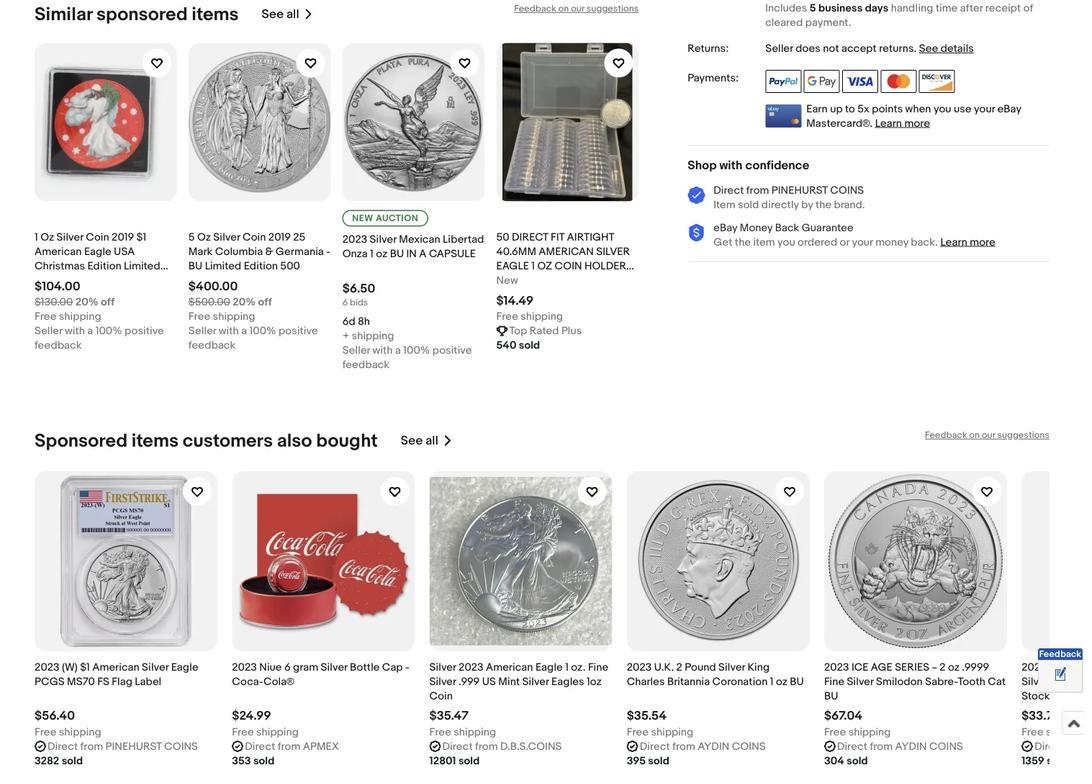 Task type: describe. For each thing, give the bounding box(es) containing it.
pinehurst for direct from pinehurst coins
[[106, 740, 162, 753]]

free shipping text field for $35.54
[[627, 725, 694, 739]]

brand.
[[835, 199, 866, 212]]

Direct from AYDIN COINS text field
[[838, 739, 964, 754]]

see all for similar sponsored items
[[262, 7, 299, 22]]

with details__icon image for direct
[[688, 187, 705, 205]]

395 sold text field
[[627, 754, 670, 768]]

0 vertical spatial items
[[192, 4, 239, 26]]

1359
[[1022, 754, 1045, 767]]

not
[[824, 43, 840, 56]]

seller down the cleared
[[766, 43, 794, 56]]

directly
[[762, 199, 800, 212]]

1 inside 50 direct fit airtight 40.6mm american silver eagle 1 oz coin holders capsules
[[532, 260, 535, 273]]

you inside earn up to 5x points when you use your ebay mastercard®.
[[934, 103, 952, 116]]

new $14.49 free shipping
[[497, 274, 563, 323]]

coin
[[555, 260, 583, 273]]

free inside $35.54 free shipping
[[627, 726, 649, 738]]

free shipping text field for $35.47
[[430, 725, 496, 739]]

britannia
[[668, 675, 710, 688]]

ebay inside earn up to 5x points when you use your ebay mastercard®.
[[998, 103, 1022, 116]]

limited inside 5 oz silver coin 2019 25 mark columbia & germania - bu limited edition 500 $400.00 $500.00 20% off free shipping seller with a 100% positive feedback
[[205, 260, 242, 273]]

american inside the 2023 (w) $1 american silver eagle pcgs ms70 fs flag label
[[92, 661, 140, 674]]

oz.
[[572, 661, 586, 674]]

new
[[497, 274, 518, 287]]

bought
[[316, 430, 378, 452]]

your inside ebay money back guarantee get the item you ordered or your money back. learn more
[[853, 236, 874, 249]]

$1 inside the 2023 (w) $1 american silver eagle pcgs ms70 fs flag label
[[80, 661, 90, 674]]

$24.99
[[232, 709, 271, 724]]

bu inside 5 oz silver coin 2019 25 mark columbia & germania - bu limited edition 500 $400.00 $500.00 20% off free shipping seller with a 100% positive feedback
[[189, 260, 203, 273]]

2023 for 2023 niue 6 gram silver bottle cap - coca-cola®
[[232, 661, 257, 674]]

all for similar sponsored items
[[287, 7, 299, 22]]

2 inside 2023 ice age series – 2 oz .9999 fine silver smilodon sabre-tooth cat bu $67.04 free shipping
[[940, 661, 946, 674]]

$33.75 text field
[[1022, 709, 1062, 724]]

rated
[[530, 325, 559, 338]]

from for $35.47
[[475, 740, 498, 753]]

direct from aydin coins for $67.04
[[838, 740, 964, 753]]

20% inside 5 oz silver coin 2019 25 mark columbia & germania - bu limited edition 500 $400.00 $500.00 20% off free shipping seller with a 100% positive feedback
[[233, 296, 256, 309]]

coins inside direct from pinehurst coins item sold directly by the brand.
[[831, 184, 865, 197]]

columbia
[[215, 246, 263, 259]]

us
[[482, 675, 496, 688]]

shipping inside $56.40 free shipping
[[59, 726, 101, 738]]

from for $67.04
[[871, 740, 893, 753]]

up
[[831, 103, 843, 116]]

304
[[825, 754, 845, 767]]

get
[[714, 236, 733, 249]]

.9999
[[963, 661, 990, 674]]

similar
[[35, 4, 92, 26]]

shop
[[688, 159, 717, 174]]

american
[[539, 246, 594, 259]]

shipping inside new $14.49 free shipping
[[521, 310, 563, 323]]

seller inside $6.50 6 bids 6d 8h + shipping seller with a 100% positive feedback
[[343, 344, 370, 357]]

2023 ice age series – 2 oz .9999 fine silver smilodon sabre-tooth cat bu $67.04 free shipping
[[825, 661, 1007, 738]]

seller inside $104.00 $130.00 20% off free shipping seller with a 100% positive feedback
[[35, 325, 62, 338]]

$6.50
[[343, 281, 376, 297]]

does
[[796, 43, 821, 56]]

discover image
[[920, 70, 956, 93]]

shipping inside $35.54 free shipping
[[652, 726, 694, 738]]

12801 sold
[[430, 754, 480, 767]]

direct from aydin coins for $35.54
[[640, 740, 766, 753]]

see details link
[[920, 43, 975, 56]]

a inside 5 oz silver coin 2019 25 mark columbia & germania - bu limited edition 500 $400.00 $500.00 20% off free shipping seller with a 100% positive feedback
[[241, 325, 247, 338]]

the inside ebay money back guarantee get the item you ordered or your money back. learn more
[[735, 236, 751, 249]]

See all text field
[[262, 7, 299, 22]]

shipping inside 2023 u.k. 2 p $33.75 free shipping
[[1047, 726, 1085, 738]]

sold inside direct from pinehurst coins item sold directly by the brand.
[[738, 199, 760, 212]]

silver left .999
[[430, 675, 456, 688]]

feedback inside $104.00 $130.00 20% off free shipping seller with a 100% positive feedback
[[35, 339, 82, 352]]

more inside ebay money back guarantee get the item you ordered or your money back. learn more
[[971, 236, 996, 249]]

of
[[1024, 2, 1034, 15]]

silver inside 5 oz silver coin 2019 25 mark columbia & germania - bu limited edition 500 $400.00 $500.00 20% off free shipping seller with a 100% positive feedback
[[213, 231, 240, 244]]

coins for $67.04
[[930, 740, 964, 753]]

2023 inside silver 2023 american eagle 1 oz. fine silver .999 us mint silver eagles 1oz coin $35.47 free shipping
[[459, 661, 484, 674]]

shipping inside $6.50 6 bids 6d 8h + shipping seller with a 100% positive feedback
[[352, 330, 394, 343]]

free inside new $14.49 free shipping
[[497, 310, 519, 323]]

feedback for sponsored items customers also bought
[[926, 430, 968, 441]]

$56.40
[[35, 709, 75, 724]]

direct for $24.99
[[245, 740, 275, 753]]

previous price $130.00 20% off text field
[[35, 295, 115, 310]]

positive inside $104.00 $130.00 20% off free shipping seller with a 100% positive feedback
[[125, 325, 164, 338]]

6 inside $6.50 6 bids 6d 8h + shipping seller with a 100% positive feedback
[[343, 298, 348, 309]]

5x
[[858, 103, 870, 116]]

feedback inside 5 oz silver coin 2019 25 mark columbia & germania - bu limited edition 500 $400.00 $500.00 20% off free shipping seller with a 100% positive feedback
[[189, 339, 236, 352]]

with inside $6.50 6 bids 6d 8h + shipping seller with a 100% positive feedback
[[373, 344, 393, 357]]

sponsored items customers also bought
[[35, 430, 378, 452]]

2019 for 1 oz silver coin 2019 $1 american eagle usa christmas edition limited 300 made
[[112, 231, 134, 244]]

$67.04
[[825, 709, 863, 724]]

fs
[[98, 675, 110, 688]]

a inside $6.50 6 bids 6d 8h + shipping seller with a 100% positive feedback
[[395, 344, 401, 357]]

handling time after receipt of cleared payment.
[[766, 2, 1034, 29]]

direct inside direct from pinehurst coins item sold directly by the brand.
[[714, 184, 744, 197]]

smilodon
[[877, 675, 923, 688]]

learn inside ebay money back guarantee get the item you ordered or your money back. learn more
[[941, 236, 968, 249]]

free shipping text field down $500.00
[[189, 310, 255, 324]]

3282 sold
[[35, 754, 83, 767]]

free shipping text field for $24.99
[[232, 725, 299, 739]]

silver inside 2023 u.k. 2 pound silver king charles britannia coronation 1 oz bu
[[719, 661, 746, 674]]

sold for $35.54
[[649, 754, 670, 767]]

3282
[[35, 754, 59, 767]]

bids
[[350, 298, 368, 309]]

direct for $67.04
[[838, 740, 868, 753]]

sabre-
[[926, 675, 958, 688]]

confidence
[[746, 159, 810, 174]]

learn more link for earn up to 5x points when you use your ebay mastercard®.
[[876, 117, 931, 130]]

silver inside 1 oz silver coin 2019 $1 american eagle usa christmas edition limited 300 made
[[57, 231, 83, 244]]

$130.00
[[35, 296, 73, 309]]

20% inside $104.00 $130.00 20% off free shipping seller with a 100% positive feedback
[[75, 296, 98, 309]]

5 inside 5 oz silver coin 2019 25 mark columbia & germania - bu limited edition 500 $400.00 $500.00 20% off free shipping seller with a 100% positive feedback
[[189, 231, 195, 244]]

sold inside 540 sold text box
[[519, 339, 540, 352]]

item
[[754, 236, 776, 249]]

edition inside 5 oz silver coin 2019 25 mark columbia & germania - bu limited edition 500 $400.00 $500.00 20% off free shipping seller with a 100% positive feedback
[[244, 260, 278, 273]]

353 sold
[[232, 754, 275, 767]]

0 horizontal spatial items
[[132, 430, 179, 452]]

payment.
[[806, 16, 852, 29]]

oz for 2023 ice age series – 2 oz .9999 fine silver smilodon sabre-tooth cat bu $67.04 free shipping
[[949, 661, 960, 674]]

silver inside '2023 niue 6 gram silver bottle cap - coca-cola®'
[[321, 661, 348, 674]]

100% inside $104.00 $130.00 20% off free shipping seller with a 100% positive feedback
[[96, 325, 122, 338]]

eagle inside silver 2023 american eagle 1 oz. fine silver .999 us mint silver eagles 1oz coin $35.47 free shipping
[[536, 661, 563, 674]]

$6.50 6 bids 6d 8h + shipping seller with a 100% positive feedback
[[343, 281, 475, 372]]

50 direct fit airtight 40.6mm american silver eagle 1 oz coin holders capsules
[[497, 231, 633, 287]]

positive inside $6.50 6 bids 6d 8h + shipping seller with a 100% positive feedback
[[433, 344, 472, 357]]

you inside ebay money back guarantee get the item you ordered or your money back. learn more
[[778, 236, 796, 249]]

accept
[[842, 43, 877, 56]]

$14.49
[[497, 294, 534, 309]]

1 inside 2023 u.k. 2 pound silver king charles britannia coronation 1 oz bu
[[771, 675, 774, 688]]

eagle inside the 2023 (w) $1 american silver eagle pcgs ms70 fs flag label
[[171, 661, 198, 674]]

353 sold text field
[[232, 754, 275, 768]]

free shipping text field for new
[[497, 310, 563, 324]]

coca-
[[232, 675, 264, 688]]

u.k. for $33.75
[[1050, 661, 1070, 674]]

capsules
[[497, 274, 550, 287]]

direct from pinehurst coins
[[48, 740, 198, 753]]

see all for sponsored items customers also bought
[[401, 434, 439, 449]]

oz inside 2023 u.k. 2 pound silver king charles britannia coronation 1 oz bu
[[777, 675, 788, 688]]

New text field
[[497, 274, 518, 288]]

direct for $35.47
[[443, 740, 473, 753]]

6 inside '2023 niue 6 gram silver bottle cap - coca-cola®'
[[284, 661, 291, 674]]

earn
[[807, 103, 828, 116]]

shipping inside silver 2023 american eagle 1 oz. fine silver .999 us mint silver eagles 1oz coin $35.47 free shipping
[[454, 726, 496, 738]]

ms70
[[67, 675, 95, 688]]

2023 for 2023 silver mexican libertad onza 1 oz bu in a capsule
[[343, 233, 368, 246]]

money
[[740, 222, 773, 235]]

shipping inside 2023 ice age series – 2 oz .9999 fine silver smilodon sabre-tooth cat bu $67.04 free shipping
[[849, 726, 892, 738]]

free shipping text field for $56.40
[[35, 725, 101, 739]]

silver inside 2023 ice age series – 2 oz .9999 fine silver smilodon sabre-tooth cat bu $67.04 free shipping
[[848, 675, 874, 688]]

coins for $35.54
[[732, 740, 766, 753]]

limited inside 1 oz silver coin 2019 $1 american eagle usa christmas edition limited 300 made
[[124, 260, 160, 273]]

direct for $56.40
[[48, 740, 78, 753]]

free inside 2023 u.k. 2 p $33.75 free shipping
[[1022, 726, 1044, 738]]

6 bids text field
[[343, 298, 368, 309]]

positive inside 5 oz silver coin 2019 25 mark columbia & germania - bu limited edition 500 $400.00 $500.00 20% off free shipping seller with a 100% positive feedback
[[279, 325, 318, 338]]

series
[[896, 661, 930, 674]]

flag
[[112, 675, 132, 688]]

free shipping text field down $130.00
[[35, 310, 101, 324]]

silver up the '$35.47'
[[430, 661, 456, 674]]

1 inside silver 2023 american eagle 1 oz. fine silver .999 us mint silver eagles 1oz coin $35.47 free shipping
[[566, 661, 569, 674]]

with details__icon image for ebay
[[688, 224, 705, 242]]

$35.54 free shipping
[[627, 709, 694, 738]]

$35.47 text field
[[430, 709, 469, 724]]

sold for $24.99
[[254, 754, 275, 767]]

direct from
[[1035, 740, 1085, 753]]

p
[[1080, 661, 1085, 674]]

$104.00 text field
[[35, 279, 80, 294]]

100% inside 5 oz silver coin 2019 25 mark columbia & germania - bu limited edition 500 $400.00 $500.00 20% off free shipping seller with a 100% positive feedback
[[250, 325, 276, 338]]

0 vertical spatial 5
[[810, 2, 817, 15]]

top
[[510, 325, 528, 338]]

50
[[497, 231, 510, 244]]

1359 sold text field
[[1022, 754, 1069, 768]]

ebay inside ebay money back guarantee get the item you ordered or your money back. learn more
[[714, 222, 738, 235]]

540 sold
[[497, 339, 540, 352]]

u.k. for silver
[[655, 661, 674, 674]]

includes
[[766, 2, 808, 15]]

6d 8h text field
[[343, 315, 370, 329]]

$14.49 text field
[[497, 294, 534, 309]]

coin inside silver 2023 american eagle 1 oz. fine silver .999 us mint silver eagles 1oz coin $35.47 free shipping
[[430, 690, 453, 702]]

&
[[265, 246, 273, 259]]

american inside silver 2023 american eagle 1 oz. fine silver .999 us mint silver eagles 1oz coin $35.47 free shipping
[[486, 661, 533, 674]]

$35.47
[[430, 709, 469, 724]]

$400.00
[[189, 279, 238, 294]]

aydin for $35.54
[[698, 740, 730, 753]]

from for $56.40
[[80, 740, 103, 753]]

use
[[955, 103, 972, 116]]

aydin for $67.04
[[896, 740, 928, 753]]

304 sold text field
[[825, 754, 869, 768]]

2023 (w) $1 american silver eagle pcgs ms70 fs flag label
[[35, 661, 198, 688]]

eagle
[[497, 260, 529, 273]]

apmex
[[303, 740, 339, 753]]

visa image
[[843, 70, 879, 93]]

back
[[776, 222, 800, 235]]

direct for $35.54
[[640, 740, 671, 753]]

germania
[[276, 246, 324, 259]]

shipping inside 5 oz silver coin 2019 25 mark columbia & germania - bu limited edition 500 $400.00 $500.00 20% off free shipping seller with a 100% positive feedback
[[213, 310, 255, 323]]

$24.99 text field
[[232, 709, 271, 724]]

2023 niue 6 gram silver bottle cap - coca-cola®
[[232, 661, 410, 688]]

auction
[[376, 213, 419, 224]]

- inside '2023 niue 6 gram silver bottle cap - coca-cola®'
[[406, 661, 410, 674]]

suggestions for similar sponsored items
[[587, 4, 639, 15]]

shipping inside $24.99 free shipping
[[256, 726, 299, 738]]

after
[[961, 2, 984, 15]]

Top Rated Plus text field
[[510, 324, 582, 339]]

edition inside 1 oz silver coin 2019 $1 american eagle usa christmas edition limited 300 made
[[87, 260, 122, 273]]

new
[[352, 213, 374, 224]]

$67.04 text field
[[825, 709, 863, 724]]

8h
[[358, 316, 370, 329]]

300
[[35, 274, 54, 287]]

0 horizontal spatial more
[[905, 117, 931, 130]]

direct from d.b.s.coins
[[443, 740, 562, 753]]

+ shipping text field
[[343, 329, 394, 344]]

eagles
[[552, 675, 585, 688]]

bu inside 2023 silver mexican libertad onza 1 oz bu in a capsule
[[390, 248, 404, 261]]

free inside silver 2023 american eagle 1 oz. fine silver .999 us mint silver eagles 1oz coin $35.47 free shipping
[[430, 726, 452, 738]]

the inside direct from pinehurst coins item sold directly by the brand.
[[816, 199, 832, 212]]

all for sponsored items customers also bought
[[426, 434, 439, 449]]



Task type: vqa. For each thing, say whether or not it's contained in the screenshot.
DAILY
no



Task type: locate. For each thing, give the bounding box(es) containing it.
from for $24.99
[[278, 740, 301, 753]]

see all link for sponsored items customers also bought
[[401, 430, 453, 452]]

3 free shipping text field from the left
[[627, 725, 694, 739]]

see for similar sponsored items
[[262, 7, 284, 22]]

seller inside 5 oz silver coin 2019 25 mark columbia & germania - bu limited edition 500 $400.00 $500.00 20% off free shipping seller with a 100% positive feedback
[[189, 325, 216, 338]]

pinehurst up by
[[772, 184, 828, 197]]

gram
[[293, 661, 319, 674]]

0 horizontal spatial pinehurst
[[106, 740, 162, 753]]

cleared
[[766, 16, 804, 29]]

0 horizontal spatial 100%
[[96, 325, 122, 338]]

american
[[35, 246, 82, 259], [92, 661, 140, 674], [486, 661, 533, 674]]

feedback inside $6.50 6 bids 6d 8h + shipping seller with a 100% positive feedback
[[343, 359, 390, 372]]

from inside text box
[[871, 740, 893, 753]]

1 20% from the left
[[75, 296, 98, 309]]

receipt
[[986, 2, 1022, 15]]

sold right the item
[[738, 199, 760, 212]]

ebay mastercard image
[[766, 105, 802, 128]]

shipping down $35.54
[[652, 726, 694, 738]]

1 horizontal spatial oz
[[197, 231, 211, 244]]

40.6mm
[[497, 246, 537, 259]]

your right use
[[975, 103, 996, 116]]

shipping down $35.47 text box
[[454, 726, 496, 738]]

2 edition from the left
[[244, 260, 278, 273]]

silver down new auction
[[370, 233, 397, 246]]

previous price $500.00 20% off text field
[[189, 295, 272, 310]]

1 horizontal spatial eagle
[[171, 661, 198, 674]]

1 vertical spatial you
[[778, 236, 796, 249]]

cola®
[[264, 675, 294, 688]]

2023 for 2023 ice age series – 2 oz .9999 fine silver smilodon sabre-tooth cat bu $67.04 free shipping
[[825, 661, 850, 674]]

pound
[[685, 661, 717, 674]]

2023 inside the 2023 (w) $1 american silver eagle pcgs ms70 fs flag label
[[35, 661, 60, 674]]

tooth
[[958, 675, 986, 688]]

master card image
[[881, 70, 917, 93]]

more
[[905, 117, 931, 130], [971, 236, 996, 249]]

1 horizontal spatial items
[[192, 4, 239, 26]]

1 horizontal spatial 2019
[[269, 231, 291, 244]]

free down $56.40
[[35, 726, 56, 738]]

on
[[559, 4, 569, 15], [970, 430, 981, 441]]

american up mint
[[486, 661, 533, 674]]

bu inside 2023 ice age series – 2 oz .9999 fine silver smilodon sabre-tooth cat bu $67.04 free shipping
[[825, 690, 839, 702]]

oz right onza
[[376, 248, 388, 261]]

2 horizontal spatial eagle
[[536, 661, 563, 674]]

oz inside 2023 silver mexican libertad onza 1 oz bu in a capsule
[[376, 248, 388, 261]]

american inside 1 oz silver coin 2019 $1 american eagle usa christmas edition limited 300 made
[[35, 246, 82, 259]]

sold inside 304 sold text field
[[847, 754, 869, 767]]

2019 inside 5 oz silver coin 2019 25 mark columbia & germania - bu limited edition 500 $400.00 $500.00 20% off free shipping seller with a 100% positive feedback
[[269, 231, 291, 244]]

1 horizontal spatial positive
[[279, 325, 318, 338]]

u.k. inside 2023 u.k. 2 pound silver king charles britannia coronation 1 oz bu
[[655, 661, 674, 674]]

holders
[[585, 260, 633, 273]]

bu down mark at the top of page
[[189, 260, 203, 273]]

2023 inside '2023 niue 6 gram silver bottle cap - coca-cola®'
[[232, 661, 257, 674]]

4 free shipping text field from the left
[[825, 725, 892, 739]]

with details__icon image left get
[[688, 224, 705, 242]]

1 horizontal spatial limited
[[205, 260, 242, 273]]

2019 for 5 oz silver coin 2019 25 mark columbia & germania - bu limited edition 500 $400.00 $500.00 20% off free shipping seller with a 100% positive feedback
[[269, 231, 291, 244]]

2 up britannia
[[677, 661, 683, 674]]

direct from pinehurst coins item sold directly by the brand.
[[714, 184, 866, 212]]

0 horizontal spatial seller with a 100% positive feedback text field
[[35, 324, 177, 353]]

direct up 395 sold text box
[[640, 740, 671, 753]]

Direct from APMEX text field
[[245, 739, 339, 754]]

1 vertical spatial your
[[853, 236, 874, 249]]

with inside 5 oz silver coin 2019 25 mark columbia & germania - bu limited edition 500 $400.00 $500.00 20% off free shipping seller with a 100% positive feedback
[[219, 325, 239, 338]]

free shipping text field up direct from
[[1022, 725, 1085, 739]]

1 vertical spatial 5
[[189, 231, 195, 244]]

coins inside text box
[[930, 740, 964, 753]]

free inside $56.40 free shipping
[[35, 726, 56, 738]]

2 2 from the left
[[940, 661, 946, 674]]

paypal image
[[766, 70, 802, 93]]

items
[[192, 4, 239, 26], [132, 430, 179, 452]]

free shipping text field for $67.04
[[825, 725, 892, 739]]

direct up 1359 sold text box
[[1035, 740, 1066, 753]]

$104.00 $130.00 20% off free shipping seller with a 100% positive feedback
[[35, 279, 167, 352]]

oz up christmas in the left of the page
[[40, 231, 54, 244]]

$56.40 text field
[[35, 709, 75, 724]]

off inside 5 oz silver coin 2019 25 mark columbia & germania - bu limited edition 500 $400.00 $500.00 20% off free shipping seller with a 100% positive feedback
[[258, 296, 272, 309]]

2 for $33.75
[[1072, 661, 1078, 674]]

6 left bids
[[343, 298, 348, 309]]

5 oz silver coin 2019 25 mark columbia & germania - bu limited edition 500 $400.00 $500.00 20% off free shipping seller with a 100% positive feedback
[[189, 231, 331, 352]]

(w)
[[62, 661, 78, 674]]

bu
[[390, 248, 404, 261], [189, 260, 203, 273], [791, 675, 805, 688], [825, 690, 839, 702]]

free down $35.54 text box
[[627, 726, 649, 738]]

1 vertical spatial items
[[132, 430, 179, 452]]

free down $33.75
[[1022, 726, 1044, 738]]

coin for 5 oz silver coin 2019 25 mark columbia & germania - bu limited edition 500 $400.00 $500.00 20% off free shipping seller with a 100% positive feedback
[[243, 231, 266, 244]]

sold inside 395 sold text box
[[649, 754, 670, 767]]

item
[[714, 199, 736, 212]]

silver inside the 2023 (w) $1 american silver eagle pcgs ms70 fs flag label
[[142, 661, 169, 674]]

1 horizontal spatial see all link
[[401, 430, 453, 452]]

points
[[873, 103, 904, 116]]

2023 for 2023 (w) $1 american silver eagle pcgs ms70 fs flag label
[[35, 661, 60, 674]]

you
[[934, 103, 952, 116], [778, 236, 796, 249]]

1 horizontal spatial learn
[[941, 236, 968, 249]]

1 limited from the left
[[124, 260, 160, 273]]

learn more link for get the item you ordered or your money back.
[[941, 236, 996, 249]]

free inside $24.99 free shipping
[[232, 726, 254, 738]]

2 aydin from the left
[[896, 740, 928, 753]]

off inside $104.00 $130.00 20% off free shipping seller with a 100% positive feedback
[[101, 296, 115, 309]]

1 horizontal spatial -
[[406, 661, 410, 674]]

See all text field
[[401, 434, 439, 449]]

1 vertical spatial more
[[971, 236, 996, 249]]

2 inside 2023 u.k. 2 pound silver king charles britannia coronation 1 oz bu
[[677, 661, 683, 674]]

6 up cola®
[[284, 661, 291, 674]]

shipping up rated
[[521, 310, 563, 323]]

0 vertical spatial feedback
[[515, 4, 557, 15]]

2 horizontal spatial see
[[920, 43, 939, 56]]

$24.99 free shipping
[[232, 709, 299, 738]]

from for $33.75
[[1068, 740, 1085, 753]]

learn more
[[876, 117, 931, 130]]

eagle inside 1 oz silver coin 2019 $1 american eagle usa christmas edition limited 300 made
[[84, 246, 111, 259]]

pinehurst inside direct from pinehurst coins item sold directly by the brand.
[[772, 184, 828, 197]]

1 horizontal spatial more
[[971, 236, 996, 249]]

on for sponsored items customers also bought
[[970, 430, 981, 441]]

1 horizontal spatial direct from aydin coins
[[838, 740, 964, 753]]

aydin inside text field
[[698, 740, 730, 753]]

with right shop
[[720, 159, 743, 174]]

0 vertical spatial our
[[571, 4, 585, 15]]

0 vertical spatial feedback on our suggestions link
[[515, 4, 639, 15]]

2019 up usa on the top left of the page
[[112, 231, 134, 244]]

free down $500.00
[[189, 310, 211, 323]]

from for $35.54
[[673, 740, 696, 753]]

0 vertical spatial more
[[905, 117, 931, 130]]

1 horizontal spatial our
[[983, 430, 996, 441]]

see for sponsored items customers also bought
[[401, 434, 423, 449]]

ordered
[[798, 236, 838, 249]]

a
[[419, 248, 427, 261]]

0 horizontal spatial oz
[[376, 248, 388, 261]]

- right cap
[[406, 661, 410, 674]]

0 horizontal spatial suggestions
[[587, 4, 639, 15]]

your inside earn up to 5x points when you use your ebay mastercard®.
[[975, 103, 996, 116]]

2 horizontal spatial feedback
[[343, 359, 390, 372]]

Direct from AYDIN COINS text field
[[640, 739, 766, 754]]

1 horizontal spatial pinehurst
[[772, 184, 828, 197]]

2 vertical spatial feedback
[[1040, 649, 1082, 660]]

sponsored
[[35, 430, 128, 452]]

1 vertical spatial feedback
[[926, 430, 968, 441]]

free down $24.99
[[232, 726, 254, 738]]

feedback down + shipping text box
[[343, 359, 390, 372]]

fine inside silver 2023 american eagle 1 oz. fine silver .999 us mint silver eagles 1oz coin $35.47 free shipping
[[588, 661, 609, 674]]

oz for 5 oz silver coin 2019 25 mark columbia & germania - bu limited edition 500 $400.00 $500.00 20% off free shipping seller with a 100% positive feedback
[[197, 231, 211, 244]]

direct up the 304 sold
[[838, 740, 868, 753]]

2 limited from the left
[[205, 260, 242, 273]]

capsule
[[429, 248, 476, 261]]

Direct from text field
[[1035, 739, 1085, 754]]

1oz
[[587, 675, 602, 688]]

feedback on our suggestions for sponsored items customers also bought
[[926, 430, 1050, 441]]

2023 for 2023 u.k. 2 p $33.75 free shipping
[[1022, 661, 1047, 674]]

ebay up get
[[714, 222, 738, 235]]

with details__icon image
[[688, 187, 705, 205], [688, 224, 705, 242]]

seller
[[766, 43, 794, 56], [35, 325, 62, 338], [189, 325, 216, 338], [343, 344, 370, 357]]

1 vertical spatial suggestions
[[998, 430, 1050, 441]]

0 vertical spatial ebay
[[998, 103, 1022, 116]]

sold down direct from "text box"
[[1048, 754, 1069, 767]]

2 horizontal spatial feedback
[[1040, 649, 1082, 660]]

more right back. at the right top
[[971, 236, 996, 249]]

Free shipping text field
[[35, 310, 101, 324], [189, 310, 255, 324], [497, 310, 563, 324], [35, 725, 101, 739], [1022, 725, 1085, 739]]

2 with details__icon image from the top
[[688, 224, 705, 242]]

2023 inside 2023 u.k. 2 p $33.75 free shipping
[[1022, 661, 1047, 674]]

airtight
[[567, 231, 615, 244]]

pinehurst
[[772, 184, 828, 197], [106, 740, 162, 753]]

0 horizontal spatial positive
[[125, 325, 164, 338]]

oz for 2023 silver mexican libertad onza 1 oz bu in a capsule
[[376, 248, 388, 261]]

shipping up direct from apmex
[[256, 726, 299, 738]]

2019 inside 1 oz silver coin 2019 $1 american eagle usa christmas edition limited 300 made
[[112, 231, 134, 244]]

limited down usa on the top left of the page
[[124, 260, 160, 273]]

0 vertical spatial see all
[[262, 7, 299, 22]]

0 vertical spatial $1
[[137, 231, 146, 244]]

Seller with a 100% positive feedback text field
[[35, 324, 177, 353], [343, 344, 485, 373]]

1 horizontal spatial all
[[426, 434, 439, 449]]

limited down the columbia
[[205, 260, 242, 273]]

sold inside 12801 sold text field
[[459, 754, 480, 767]]

0 horizontal spatial aydin
[[698, 740, 730, 753]]

12801
[[430, 754, 456, 767]]

2 horizontal spatial 100%
[[404, 344, 430, 357]]

in
[[407, 248, 417, 261]]

1 vertical spatial ebay
[[714, 222, 738, 235]]

from inside direct from pinehurst coins item sold directly by the brand.
[[747, 184, 770, 197]]

seller down $130.00
[[35, 325, 62, 338]]

free shipping text field down $35.54
[[627, 725, 694, 739]]

0 horizontal spatial see
[[262, 7, 284, 22]]

12801 sold text field
[[430, 754, 480, 768]]

sold for $67.04
[[847, 754, 869, 767]]

540
[[497, 339, 517, 352]]

christmas
[[35, 260, 85, 273]]

free inside 5 oz silver coin 2019 25 mark columbia & germania - bu limited edition 500 $400.00 $500.00 20% off free shipping seller with a 100% positive feedback
[[189, 310, 211, 323]]

1 edition from the left
[[87, 260, 122, 273]]

free shipping text field for 2023
[[1022, 725, 1085, 739]]

silver up label
[[142, 661, 169, 674]]

ebay right use
[[998, 103, 1022, 116]]

with down + shipping text box
[[373, 344, 393, 357]]

2 horizontal spatial oz
[[949, 661, 960, 674]]

2 20% from the left
[[233, 296, 256, 309]]

1 right onza
[[370, 248, 374, 261]]

u.k. inside 2023 u.k. 2 p $33.75 free shipping
[[1050, 661, 1070, 674]]

0 vertical spatial learn more link
[[876, 117, 931, 130]]

5 up "payment."
[[810, 2, 817, 15]]

sold right 12801
[[459, 754, 480, 767]]

$35.54 text field
[[627, 709, 667, 724]]

2023 inside 2023 silver mexican libertad onza 1 oz bu in a capsule
[[343, 233, 368, 246]]

oz inside 1 oz silver coin 2019 $1 american eagle usa christmas edition limited 300 made
[[40, 231, 54, 244]]

1 vertical spatial learn more link
[[941, 236, 996, 249]]

fine up the '1oz'
[[588, 661, 609, 674]]

3 2 from the left
[[1072, 661, 1078, 674]]

2023 for 2023 u.k. 2 pound silver king charles britannia coronation 1 oz bu
[[627, 661, 652, 674]]

days
[[866, 2, 889, 15]]

1 vertical spatial our
[[983, 430, 996, 441]]

1 inside 1 oz silver coin 2019 $1 american eagle usa christmas edition limited 300 made
[[35, 231, 38, 244]]

2023
[[343, 233, 368, 246], [35, 661, 60, 674], [232, 661, 257, 674], [459, 661, 484, 674], [627, 661, 652, 674], [825, 661, 850, 674], [1022, 661, 1047, 674]]

0 horizontal spatial ebay
[[714, 222, 738, 235]]

american up flag
[[92, 661, 140, 674]]

seller down +
[[343, 344, 370, 357]]

2 horizontal spatial positive
[[433, 344, 472, 357]]

american up christmas in the left of the page
[[35, 246, 82, 259]]

shipping down previous price $130.00 20% off text box in the left of the page
[[59, 310, 101, 323]]

0 vertical spatial 6
[[343, 298, 348, 309]]

0 vertical spatial -
[[326, 246, 331, 259]]

learn right back. at the right top
[[941, 236, 968, 249]]

pinehurst inside text field
[[106, 740, 162, 753]]

free down $14.49
[[497, 310, 519, 323]]

1 2 from the left
[[677, 661, 683, 674]]

shipping inside $104.00 $130.00 20% off free shipping seller with a 100% positive feedback
[[59, 310, 101, 323]]

learn down points
[[876, 117, 903, 130]]

silver 2023 american eagle 1 oz. fine silver .999 us mint silver eagles 1oz coin $35.47 free shipping
[[430, 661, 609, 738]]

shipping down 8h on the left top of the page
[[352, 330, 394, 343]]

1 vertical spatial 6
[[284, 661, 291, 674]]

sold inside '353 sold' text box
[[254, 754, 275, 767]]

direct from apmex
[[245, 740, 339, 753]]

positive
[[125, 325, 164, 338], [279, 325, 318, 338], [433, 344, 472, 357]]

2023 up pcgs
[[35, 661, 60, 674]]

1 horizontal spatial the
[[816, 199, 832, 212]]

returns:
[[688, 42, 729, 55]]

1 direct from aydin coins from the left
[[640, 740, 766, 753]]

fine up $67.04
[[825, 675, 845, 688]]

off up seller with a 100% positive feedback text box on the left
[[258, 296, 272, 309]]

feedback on our suggestions link for similar sponsored items
[[515, 4, 639, 15]]

aydin down 2023 ice age series – 2 oz .9999 fine silver smilodon sabre-tooth cat bu $67.04 free shipping
[[896, 740, 928, 753]]

0 vertical spatial fine
[[588, 661, 609, 674]]

silver up the columbia
[[213, 231, 240, 244]]

direct
[[512, 231, 549, 244]]

u.k. left p
[[1050, 661, 1070, 674]]

1 with details__icon image from the top
[[688, 187, 705, 205]]

feedback down $130.00
[[35, 339, 82, 352]]

2023 u.k. 2 p $33.75 free shipping
[[1022, 661, 1085, 738]]

0 horizontal spatial 6
[[284, 661, 291, 674]]

free shipping text field up top
[[497, 310, 563, 324]]

1 left oz.
[[566, 661, 569, 674]]

1 oz silver coin 2019 $1 american eagle usa christmas edition limited 300 made
[[35, 231, 160, 287]]

direct for $33.75
[[1035, 740, 1066, 753]]

coin for 1 oz silver coin 2019 $1 american eagle usa christmas edition limited 300 made
[[86, 231, 109, 244]]

sold for $56.40
[[62, 754, 83, 767]]

1 horizontal spatial 5
[[810, 2, 817, 15]]

shop with confidence
[[688, 159, 810, 174]]

304 sold
[[825, 754, 869, 767]]

free shipping text field down $56.40 text field
[[35, 725, 101, 739]]

coin inside 1 oz silver coin 2019 $1 american eagle usa christmas edition limited 300 made
[[86, 231, 109, 244]]

aydin inside text box
[[896, 740, 928, 753]]

direct up 12801 sold text field in the bottom of the page
[[443, 740, 473, 753]]

the down money
[[735, 236, 751, 249]]

1 horizontal spatial feedback on our suggestions link
[[926, 430, 1050, 441]]

0 horizontal spatial eagle
[[84, 246, 111, 259]]

sponsored
[[97, 4, 188, 26]]

1359 sold
[[1022, 754, 1069, 767]]

2023 u.k. 2 pound silver king charles britannia coronation 1 oz bu
[[627, 661, 805, 688]]

sold
[[738, 199, 760, 212], [519, 339, 540, 352], [62, 754, 83, 767], [254, 754, 275, 767], [459, 754, 480, 767], [649, 754, 670, 767], [847, 754, 869, 767], [1048, 754, 1069, 767]]

feedback on our suggestions link for sponsored items customers also bought
[[926, 430, 1050, 441]]

fine inside 2023 ice age series – 2 oz .9999 fine silver smilodon sabre-tooth cat bu $67.04 free shipping
[[825, 675, 845, 688]]

pinehurst down flag
[[106, 740, 162, 753]]

1 horizontal spatial 20%
[[233, 296, 256, 309]]

silver down ice
[[848, 675, 874, 688]]

sold down top
[[519, 339, 540, 352]]

1 horizontal spatial oz
[[777, 675, 788, 688]]

usa
[[114, 246, 135, 259]]

0 horizontal spatial learn more link
[[876, 117, 931, 130]]

500
[[280, 260, 300, 273]]

1 oz from the left
[[40, 231, 54, 244]]

0 horizontal spatial your
[[853, 236, 874, 249]]

includes 5 business days
[[766, 2, 889, 15]]

1 horizontal spatial see
[[401, 434, 423, 449]]

$1
[[137, 231, 146, 244], [80, 661, 90, 674]]

3282 sold text field
[[35, 754, 83, 768]]

2 for silver
[[677, 661, 683, 674]]

Direct from PINEHURST COINS text field
[[48, 739, 198, 754]]

with down previous price $500.00 20% off text box
[[219, 325, 239, 338]]

1 horizontal spatial fine
[[825, 675, 845, 688]]

shipping
[[59, 310, 101, 323], [213, 310, 255, 323], [521, 310, 563, 323], [352, 330, 394, 343], [59, 726, 101, 738], [256, 726, 299, 738], [454, 726, 496, 738], [652, 726, 694, 738], [849, 726, 892, 738], [1047, 726, 1085, 738]]

oz inside 2023 ice age series – 2 oz .9999 fine silver smilodon sabre-tooth cat bu $67.04 free shipping
[[949, 661, 960, 674]]

$6.50 text field
[[343, 281, 376, 297]]

coins for $56.40
[[164, 740, 198, 753]]

1 inside 2023 silver mexican libertad onza 1 oz bu in a capsule
[[370, 248, 374, 261]]

mexican
[[399, 233, 441, 246]]

direct inside text box
[[838, 740, 868, 753]]

1 vertical spatial -
[[406, 661, 410, 674]]

with down previous price $130.00 20% off text box in the left of the page
[[65, 325, 85, 338]]

2 horizontal spatial american
[[486, 661, 533, 674]]

direct from aydin coins down 2023 ice age series – 2 oz .9999 fine silver smilodon sabre-tooth cat bu $67.04 free shipping
[[838, 740, 964, 753]]

Direct from D.B.S.COINS text field
[[443, 739, 562, 754]]

feedback
[[515, 4, 557, 15], [926, 430, 968, 441], [1040, 649, 1082, 660]]

feedback for similar sponsored items
[[515, 4, 557, 15]]

also
[[277, 430, 312, 452]]

5 up mark at the top of page
[[189, 231, 195, 244]]

0 horizontal spatial feedback on our suggestions
[[515, 4, 639, 15]]

silver up coronation
[[719, 661, 746, 674]]

on for similar sponsored items
[[559, 4, 569, 15]]

0 vertical spatial learn
[[876, 117, 903, 130]]

feedback
[[35, 339, 82, 352], [189, 339, 236, 352], [343, 359, 390, 372]]

0 vertical spatial your
[[975, 103, 996, 116]]

learn more link down points
[[876, 117, 931, 130]]

sold for $35.47
[[459, 754, 480, 767]]

0 horizontal spatial off
[[101, 296, 115, 309]]

1 vertical spatial oz
[[949, 661, 960, 674]]

a inside $104.00 $130.00 20% off free shipping seller with a 100% positive feedback
[[87, 325, 93, 338]]

customers
[[183, 430, 273, 452]]

edition down usa on the top left of the page
[[87, 260, 122, 273]]

silver right gram
[[321, 661, 348, 674]]

to
[[846, 103, 856, 116]]

direct up 3282 sold
[[48, 740, 78, 753]]

$56.40 free shipping
[[35, 709, 101, 738]]

free shipping text field down $24.99 text box
[[232, 725, 299, 739]]

time
[[936, 2, 958, 15]]

1 horizontal spatial aydin
[[896, 740, 928, 753]]

0 vertical spatial pinehurst
[[772, 184, 828, 197]]

see all link for similar sponsored items
[[262, 4, 314, 26]]

free down $130.00
[[35, 310, 56, 323]]

0 horizontal spatial feedback on our suggestions link
[[515, 4, 639, 15]]

1 2019 from the left
[[112, 231, 134, 244]]

google pay image
[[804, 70, 840, 93]]

1 vertical spatial fine
[[825, 675, 845, 688]]

coronation
[[713, 675, 768, 688]]

suggestions for sponsored items customers also bought
[[998, 430, 1050, 441]]

2 free shipping text field from the left
[[430, 725, 496, 739]]

1 horizontal spatial see all
[[401, 434, 439, 449]]

2 vertical spatial see
[[401, 434, 423, 449]]

free down the '$35.47'
[[430, 726, 452, 738]]

1 horizontal spatial seller with a 100% positive feedback text field
[[343, 344, 485, 373]]

plus
[[562, 325, 582, 338]]

1 u.k. from the left
[[655, 661, 674, 674]]

1 horizontal spatial feedback on our suggestions
[[926, 430, 1050, 441]]

2 oz from the left
[[197, 231, 211, 244]]

learn
[[876, 117, 903, 130], [941, 236, 968, 249]]

your right or
[[853, 236, 874, 249]]

free inside 2023 ice age series – 2 oz .9999 fine silver smilodon sabre-tooth cat bu $67.04 free shipping
[[825, 726, 847, 738]]

seller does not accept returns . see details
[[766, 43, 975, 56]]

2019 up & on the top left of the page
[[269, 231, 291, 244]]

fine
[[588, 661, 609, 674], [825, 675, 845, 688]]

learn more link right back. at the right top
[[941, 236, 996, 249]]

with details__icon image left the item
[[688, 187, 705, 205]]

1 vertical spatial all
[[426, 434, 439, 449]]

2 off from the left
[[258, 296, 272, 309]]

coin inside 5 oz silver coin 2019 25 mark columbia & germania - bu limited edition 500 $400.00 $500.00 20% off free shipping seller with a 100% positive feedback
[[243, 231, 266, 244]]

1 horizontal spatial feedback
[[926, 430, 968, 441]]

mastercard®.
[[807, 117, 873, 130]]

1 horizontal spatial ebay
[[998, 103, 1022, 116]]

1 aydin from the left
[[698, 740, 730, 753]]

silver right mint
[[523, 675, 549, 688]]

$400.00 text field
[[189, 279, 238, 294]]

1 up christmas in the left of the page
[[35, 231, 38, 244]]

2 2019 from the left
[[269, 231, 291, 244]]

Free shipping text field
[[232, 725, 299, 739], [430, 725, 496, 739], [627, 725, 694, 739], [825, 725, 892, 739]]

1 horizontal spatial off
[[258, 296, 272, 309]]

1
[[35, 231, 38, 244], [370, 248, 374, 261], [532, 260, 535, 273], [566, 661, 569, 674], [771, 675, 774, 688]]

oz for 1 oz silver coin 2019 $1 american eagle usa christmas edition limited 300 made
[[40, 231, 54, 244]]

earn up to 5x points when you use your ebay mastercard®.
[[807, 103, 1022, 130]]

pinehurst for direct from pinehurst coins item sold directly by the brand.
[[772, 184, 828, 197]]

0 horizontal spatial see all
[[262, 7, 299, 22]]

2023 inside 2023 u.k. 2 pound silver king charles britannia coronation 1 oz bu
[[627, 661, 652, 674]]

our for similar sponsored items
[[571, 4, 585, 15]]

100% inside $6.50 6 bids 6d 8h + shipping seller with a 100% positive feedback
[[404, 344, 430, 357]]

0 horizontal spatial 2019
[[112, 231, 134, 244]]

direct inside "text box"
[[1035, 740, 1066, 753]]

silver inside 2023 silver mexican libertad onza 1 oz bu in a capsule
[[370, 233, 397, 246]]

2 horizontal spatial 2
[[1072, 661, 1078, 674]]

oz up sabre-
[[949, 661, 960, 674]]

our for sponsored items customers also bought
[[983, 430, 996, 441]]

all
[[287, 7, 299, 22], [426, 434, 439, 449]]

540 sold text field
[[497, 339, 540, 353]]

bu left "in"
[[390, 248, 404, 261]]

1 vertical spatial see
[[920, 43, 939, 56]]

sold right "304" on the right bottom of page
[[847, 754, 869, 767]]

2 u.k. from the left
[[1050, 661, 1070, 674]]

free inside $104.00 $130.00 20% off free shipping seller with a 100% positive feedback
[[35, 310, 56, 323]]

2023 up charles
[[627, 661, 652, 674]]

2023 up .999
[[459, 661, 484, 674]]

1 horizontal spatial $1
[[137, 231, 146, 244]]

you down back
[[778, 236, 796, 249]]

0 vertical spatial suggestions
[[587, 4, 639, 15]]

0 horizontal spatial all
[[287, 7, 299, 22]]

1 vertical spatial with details__icon image
[[688, 224, 705, 242]]

2 direct from aydin coins from the left
[[838, 740, 964, 753]]

mark
[[189, 246, 213, 259]]

silver
[[597, 246, 631, 259]]

1 horizontal spatial suggestions
[[998, 430, 1050, 441]]

edition down & on the top left of the page
[[244, 260, 278, 273]]

sold for $33.75
[[1048, 754, 1069, 767]]

1 free shipping text field from the left
[[232, 725, 299, 739]]

1 horizontal spatial your
[[975, 103, 996, 116]]

feedback on our suggestions for similar sponsored items
[[515, 4, 639, 15]]

mint
[[499, 675, 520, 688]]

shipping down $56.40 text field
[[59, 726, 101, 738]]

0 horizontal spatial feedback
[[515, 4, 557, 15]]

with inside $104.00 $130.00 20% off free shipping seller with a 100% positive feedback
[[65, 325, 85, 338]]

1 right coronation
[[771, 675, 774, 688]]

sold right 353
[[254, 754, 275, 767]]

1 vertical spatial feedback on our suggestions
[[926, 430, 1050, 441]]

0 vertical spatial oz
[[376, 248, 388, 261]]

353
[[232, 754, 251, 767]]

shipping down previous price $500.00 20% off text box
[[213, 310, 255, 323]]

0 horizontal spatial fine
[[588, 661, 609, 674]]

- inside 5 oz silver coin 2019 25 mark columbia & germania - bu limited edition 500 $400.00 $500.00 20% off free shipping seller with a 100% positive feedback
[[326, 246, 331, 259]]

see
[[262, 7, 284, 22], [920, 43, 939, 56], [401, 434, 423, 449]]

0 vertical spatial you
[[934, 103, 952, 116]]

your
[[975, 103, 996, 116], [853, 236, 874, 249]]

1 off from the left
[[101, 296, 115, 309]]

$1 inside 1 oz silver coin 2019 $1 american eagle usa christmas edition limited 300 made
[[137, 231, 146, 244]]

Seller with a 100% positive feedback text field
[[189, 324, 331, 353]]

direct up 353 sold on the bottom left of the page
[[245, 740, 275, 753]]

bu inside 2023 u.k. 2 pound silver king charles britannia coronation 1 oz bu
[[791, 675, 805, 688]]

free shipping text field down $67.04
[[825, 725, 892, 739]]



